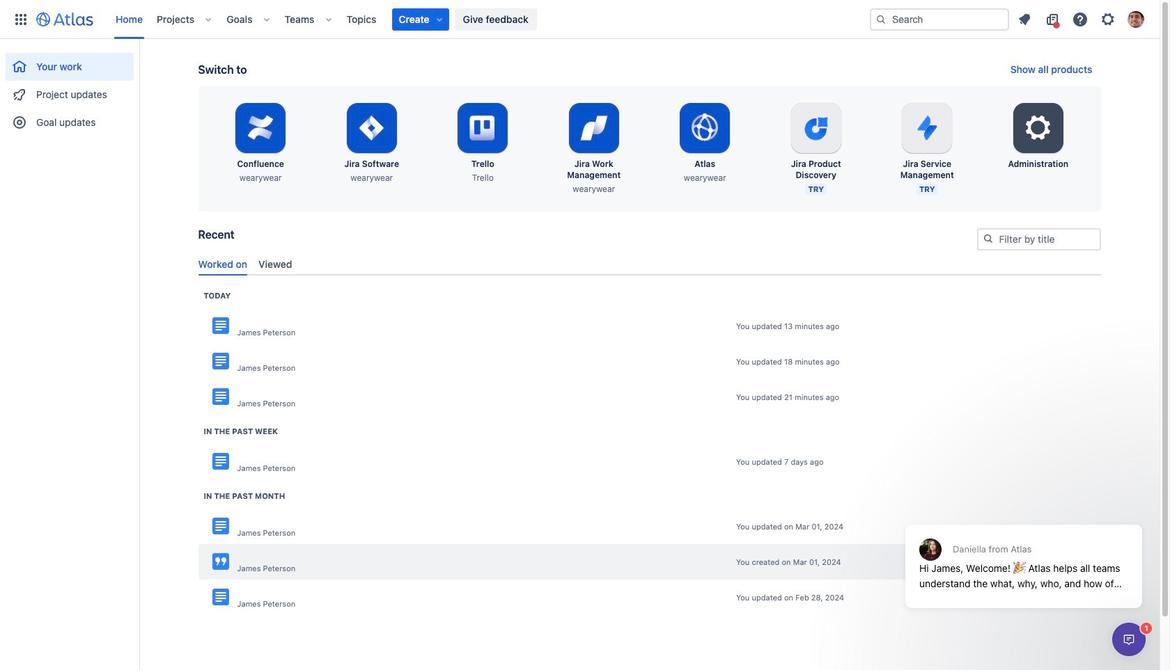 Task type: locate. For each thing, give the bounding box(es) containing it.
dialog
[[899, 491, 1149, 619], [1113, 623, 1146, 657]]

heading
[[204, 290, 231, 302], [204, 426, 278, 437], [204, 491, 285, 502]]

3 confluence image from the top
[[212, 454, 229, 470]]

2 confluence image from the top
[[212, 389, 229, 406]]

0 vertical spatial heading
[[204, 290, 231, 302]]

group
[[6, 39, 134, 141]]

3 heading from the top
[[204, 491, 285, 502]]

tab list
[[193, 253, 1107, 276]]

4 confluence image from the top
[[212, 554, 229, 571]]

1 heading from the top
[[204, 290, 231, 302]]

2 heading from the top
[[204, 426, 278, 437]]

confluence image
[[212, 318, 229, 335], [212, 519, 229, 535], [212, 590, 229, 606]]

2 vertical spatial confluence image
[[212, 590, 229, 606]]

help image
[[1072, 11, 1089, 28]]

banner
[[0, 0, 1160, 39]]

0 vertical spatial confluence image
[[212, 318, 229, 335]]

top element
[[8, 0, 870, 39]]

1 confluence image from the top
[[212, 318, 229, 335]]

1 vertical spatial confluence image
[[212, 519, 229, 535]]

confluence image
[[212, 353, 229, 370], [212, 389, 229, 406], [212, 454, 229, 470], [212, 554, 229, 571]]

search image
[[876, 14, 887, 25]]

2 vertical spatial heading
[[204, 491, 285, 502]]

1 vertical spatial heading
[[204, 426, 278, 437]]



Task type: describe. For each thing, give the bounding box(es) containing it.
switch to... image
[[13, 11, 29, 28]]

0 vertical spatial dialog
[[899, 491, 1149, 619]]

heading for second confluence icon from the bottom
[[204, 491, 285, 502]]

settings image
[[1022, 111, 1055, 145]]

search image
[[983, 233, 994, 245]]

settings image
[[1100, 11, 1117, 28]]

Search field
[[870, 8, 1009, 30]]

notifications image
[[1016, 11, 1033, 28]]

1 confluence image from the top
[[212, 353, 229, 370]]

2 confluence image from the top
[[212, 519, 229, 535]]

Filter by title field
[[978, 230, 1100, 249]]

1 vertical spatial dialog
[[1113, 623, 1146, 657]]

3 confluence image from the top
[[212, 590, 229, 606]]

heading for 1st confluence icon from the top
[[204, 290, 231, 302]]

account image
[[1128, 11, 1145, 28]]



Task type: vqa. For each thing, say whether or not it's contained in the screenshot.
fifth confluence image from the bottom
yes



